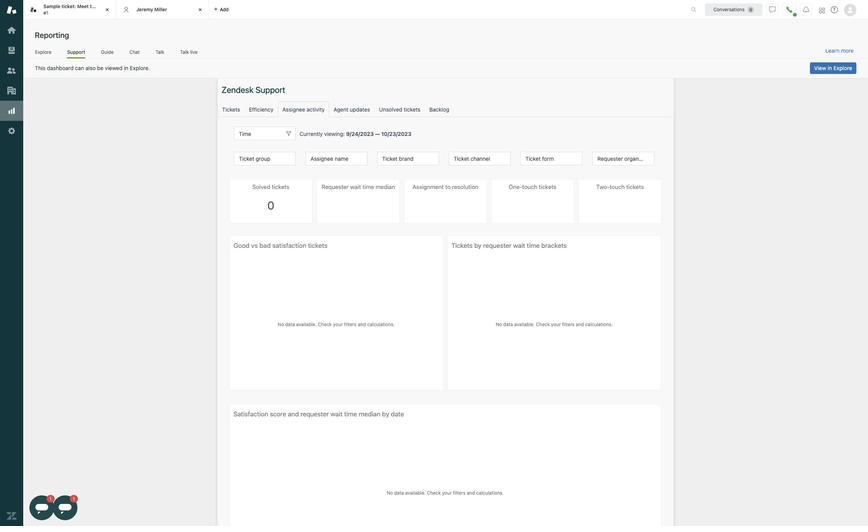 Task type: vqa. For each thing, say whether or not it's contained in the screenshot.
View in Explore
yes



Task type: describe. For each thing, give the bounding box(es) containing it.
explore.
[[130, 65, 150, 71]]

organizations image
[[7, 86, 17, 96]]

in inside view in explore button
[[829, 65, 833, 71]]

support link
[[67, 49, 85, 59]]

miller
[[155, 7, 167, 12]]

this dashboard can also be viewed in explore.
[[35, 65, 150, 71]]

meet
[[77, 4, 89, 9]]

live
[[190, 49, 198, 55]]

guide
[[101, 49, 114, 55]]

button displays agent's chat status as invisible. image
[[770, 6, 776, 13]]

conversations button
[[706, 3, 763, 16]]

guide link
[[101, 49, 114, 57]]

ticket
[[99, 4, 112, 9]]

sample ticket: meet the ticket #1
[[43, 4, 112, 16]]

view in explore
[[815, 65, 853, 71]]

talk live link
[[180, 49, 198, 57]]

viewed
[[105, 65, 123, 71]]

sample
[[43, 4, 60, 9]]

talk for talk
[[156, 49, 164, 55]]

also
[[86, 65, 96, 71]]

more
[[842, 47, 855, 54]]

the
[[90, 4, 97, 9]]

get started image
[[7, 25, 17, 35]]

learn more link
[[826, 47, 855, 54]]

talk for talk live
[[180, 49, 189, 55]]

view
[[815, 65, 827, 71]]

ticket:
[[62, 4, 76, 9]]

talk link
[[156, 49, 165, 57]]

jeremy miller
[[136, 7, 167, 12]]

be
[[97, 65, 104, 71]]

view in explore button
[[811, 62, 857, 74]]

dashboard
[[47, 65, 74, 71]]

support
[[67, 49, 85, 55]]

admin image
[[7, 126, 17, 136]]



Task type: locate. For each thing, give the bounding box(es) containing it.
explore link
[[35, 49, 52, 57]]

reporting
[[35, 31, 69, 40]]

explore down the learn more link
[[834, 65, 853, 71]]

1 vertical spatial explore
[[834, 65, 853, 71]]

reporting image
[[7, 106, 17, 116]]

1 in from the left
[[124, 65, 128, 71]]

1 talk from the left
[[156, 49, 164, 55]]

can
[[75, 65, 84, 71]]

zendesk image
[[7, 511, 17, 521]]

close image
[[196, 6, 204, 14]]

get help image
[[832, 6, 839, 13]]

talk left live
[[180, 49, 189, 55]]

2 in from the left
[[829, 65, 833, 71]]

add
[[220, 6, 229, 12]]

2 talk from the left
[[180, 49, 189, 55]]

explore
[[35, 49, 51, 55], [834, 65, 853, 71]]

this
[[35, 65, 45, 71]]

talk right chat
[[156, 49, 164, 55]]

0 horizontal spatial in
[[124, 65, 128, 71]]

talk live
[[180, 49, 198, 55]]

explore up this
[[35, 49, 51, 55]]

chat
[[130, 49, 140, 55]]

chat link
[[129, 49, 140, 57]]

#1
[[43, 10, 48, 16]]

zendesk products image
[[820, 8, 826, 13]]

explore inside button
[[834, 65, 853, 71]]

1 horizontal spatial talk
[[180, 49, 189, 55]]

views image
[[7, 45, 17, 55]]

in right 'viewed'
[[124, 65, 128, 71]]

learn more
[[826, 47, 855, 54]]

zendesk support image
[[7, 5, 17, 15]]

in
[[124, 65, 128, 71], [829, 65, 833, 71]]

notifications image
[[804, 6, 810, 13]]

add button
[[209, 0, 234, 19]]

0 horizontal spatial explore
[[35, 49, 51, 55]]

talk
[[156, 49, 164, 55], [180, 49, 189, 55]]

tab
[[23, 0, 116, 19]]

conversations
[[714, 6, 745, 12]]

0 horizontal spatial talk
[[156, 49, 164, 55]]

1 horizontal spatial in
[[829, 65, 833, 71]]

main element
[[0, 0, 23, 526]]

jeremy
[[136, 7, 153, 12]]

tabs tab list
[[23, 0, 684, 19]]

learn
[[826, 47, 840, 54]]

close image
[[103, 6, 111, 14]]

in right view
[[829, 65, 833, 71]]

customers image
[[7, 65, 17, 76]]

0 vertical spatial explore
[[35, 49, 51, 55]]

1 horizontal spatial explore
[[834, 65, 853, 71]]

tab containing sample ticket: meet the ticket
[[23, 0, 116, 19]]

jeremy miller tab
[[116, 0, 209, 19]]



